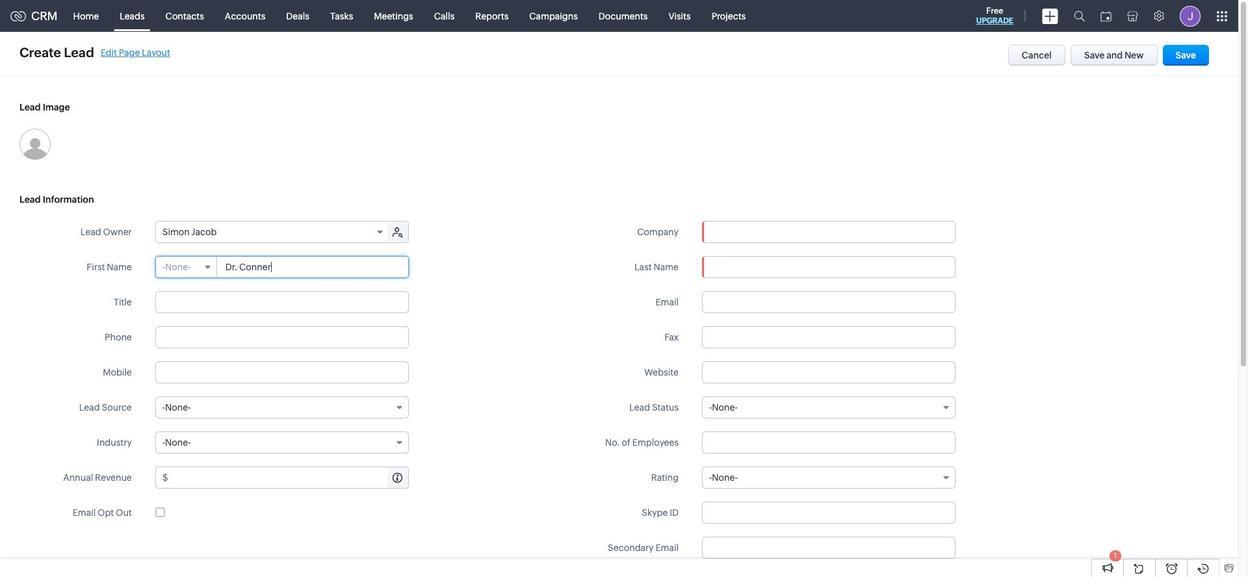 Task type: describe. For each thing, give the bounding box(es) containing it.
image image
[[20, 129, 51, 160]]

create menu image
[[1043, 8, 1059, 24]]

calendar image
[[1101, 11, 1112, 21]]

create menu element
[[1035, 0, 1067, 32]]



Task type: vqa. For each thing, say whether or not it's contained in the screenshot.
Other Modules field
no



Task type: locate. For each thing, give the bounding box(es) containing it.
None field
[[156, 222, 389, 243], [703, 222, 955, 243], [156, 257, 217, 278], [155, 397, 409, 419], [702, 397, 956, 419], [155, 432, 409, 454], [702, 467, 956, 489], [156, 222, 389, 243], [703, 222, 955, 243], [156, 257, 217, 278], [155, 397, 409, 419], [702, 397, 956, 419], [155, 432, 409, 454], [702, 467, 956, 489]]

profile image
[[1180, 6, 1201, 26]]

None text field
[[703, 222, 955, 243], [702, 256, 956, 278], [702, 432, 956, 454], [170, 468, 408, 488], [702, 537, 956, 559], [703, 222, 955, 243], [702, 256, 956, 278], [702, 432, 956, 454], [170, 468, 408, 488], [702, 537, 956, 559]]

profile element
[[1173, 0, 1209, 32]]

search element
[[1067, 0, 1093, 32]]

logo image
[[10, 11, 26, 21]]

None text field
[[218, 257, 408, 278], [155, 291, 409, 313], [702, 291, 956, 313], [155, 326, 409, 349], [702, 326, 956, 349], [155, 362, 409, 384], [702, 362, 956, 384], [702, 502, 956, 524], [218, 257, 408, 278], [155, 291, 409, 313], [702, 291, 956, 313], [155, 326, 409, 349], [702, 326, 956, 349], [155, 362, 409, 384], [702, 362, 956, 384], [702, 502, 956, 524]]

search image
[[1074, 10, 1085, 21]]



